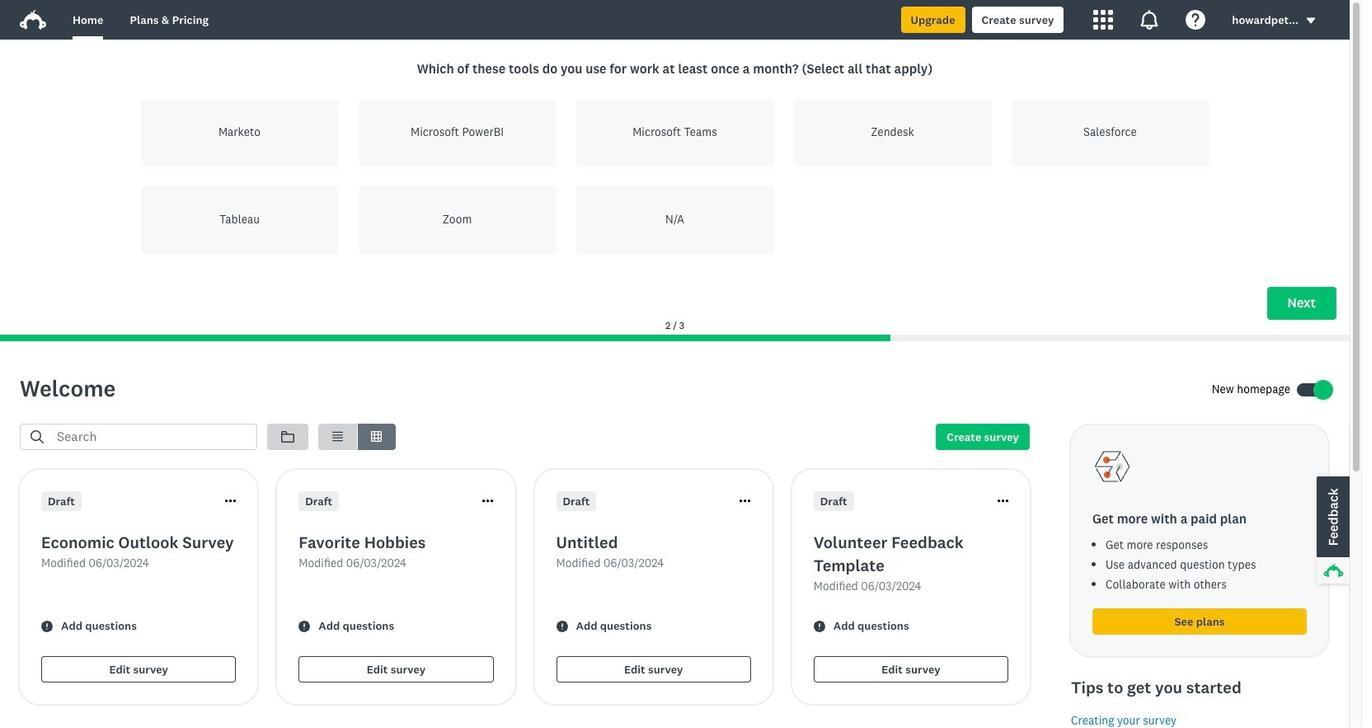 Task type: describe. For each thing, give the bounding box(es) containing it.
2 warning image from the left
[[299, 622, 310, 633]]

3 warning image from the left
[[556, 622, 568, 633]]

1 brand logo image from the top
[[20, 7, 46, 33]]

1 warning image from the left
[[41, 622, 53, 633]]

1 vertical spatial dialog
[[1350, 424, 1350, 728]]

folders image
[[281, 431, 295, 444]]

Search text field
[[44, 425, 257, 450]]

search image
[[31, 431, 44, 444]]



Task type: vqa. For each thing, say whether or not it's contained in the screenshot.
the topmost StarFilled image
no



Task type: locate. For each thing, give the bounding box(es) containing it.
products icon image
[[1094, 10, 1114, 30], [1094, 10, 1114, 30]]

4 warning image from the left
[[814, 622, 826, 633]]

response based pricing icon image
[[1093, 447, 1133, 487]]

folders image
[[281, 431, 295, 443]]

dropdown arrow icon image
[[1306, 15, 1317, 27], [1307, 18, 1316, 24]]

group
[[318, 424, 396, 450]]

brand logo image
[[20, 7, 46, 33], [20, 10, 46, 30]]

dialog
[[0, 40, 1350, 342], [1350, 424, 1350, 728]]

0 vertical spatial dialog
[[0, 40, 1350, 342]]

warning image
[[41, 622, 53, 633], [299, 622, 310, 633], [556, 622, 568, 633], [814, 622, 826, 633]]

2 brand logo image from the top
[[20, 10, 46, 30]]

notification center icon image
[[1140, 10, 1160, 30]]

search image
[[31, 431, 44, 444]]

help icon image
[[1187, 10, 1206, 30]]



